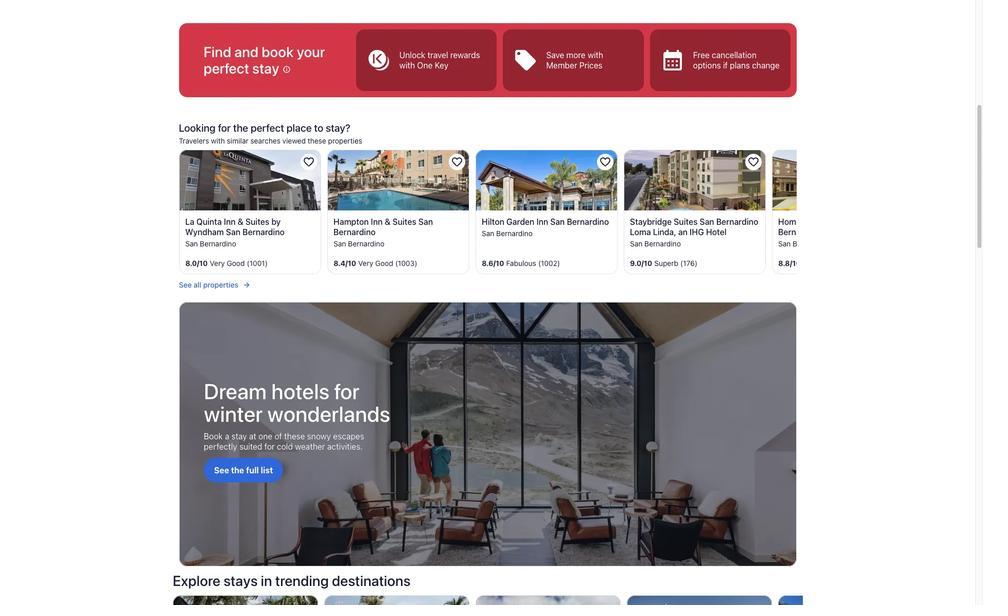 Task type: describe. For each thing, give the bounding box(es) containing it.
by
[[850, 217, 860, 227]]

a
[[225, 432, 229, 442]]

(1002)
[[538, 259, 560, 268]]

8.4/10
[[334, 259, 356, 268]]

san down wyndham
[[185, 239, 198, 248]]

exterior image for bernardino
[[624, 150, 766, 211]]

and
[[235, 43, 259, 60]]

viewed
[[283, 136, 306, 145]]

by
[[271, 217, 281, 227]]

Save Hampton Inn & Suites San Bernardino to a trip checkbox
[[449, 154, 465, 170]]

hotel
[[706, 228, 727, 237]]

san down loma
[[630, 239, 643, 248]]

Save Staybridge Suites San Bernardino Loma Linda, an IHG Hotel to a trip checkbox
[[746, 154, 762, 170]]

activities.
[[327, 443, 363, 452]]

dream
[[204, 379, 267, 404]]

inn for la
[[224, 217, 236, 227]]

stay inside find and book your perfect stay
[[252, 60, 280, 77]]

exterior image for san
[[476, 150, 618, 211]]

hotels
[[271, 379, 330, 404]]

linda,
[[653, 228, 677, 237]]

perfectly
[[204, 443, 237, 452]]

rewards
[[450, 50, 480, 60]]

save
[[547, 50, 565, 60]]

& inside la quinta inn & suites by wyndham san bernardino san bernardino
[[238, 217, 243, 227]]

full
[[246, 466, 259, 476]]

see all properties link
[[179, 281, 797, 290]]

suited
[[239, 443, 262, 452]]

perfect inside find and book your perfect stay
[[204, 60, 249, 77]]

plans
[[730, 61, 750, 70]]

hampton
[[334, 217, 369, 227]]

san right garden
[[551, 217, 565, 227]]

hilton inside homewood suites by hilton san bernardino san bernardino
[[862, 217, 885, 227]]

change
[[752, 61, 780, 70]]

member
[[547, 61, 578, 70]]

homewood suites by hilton san bernardino san bernardino
[[779, 217, 901, 248]]

see all properties
[[179, 281, 239, 289]]

perfect inside looking for the perfect place to stay? travelers with similar searches viewed these properties
[[251, 122, 284, 134]]

book
[[262, 43, 294, 60]]

searches
[[251, 136, 281, 145]]

(1003)
[[395, 259, 417, 268]]

ihg
[[690, 228, 704, 237]]

very for san
[[210, 259, 225, 268]]

stays
[[224, 573, 258, 590]]

free
[[694, 50, 710, 60]]

snowy
[[307, 432, 331, 442]]

hilton garden inn  san bernardino san bernardino
[[482, 217, 609, 238]]

find and book your perfect stay
[[204, 43, 325, 77]]

explore
[[173, 573, 221, 590]]

medium image
[[243, 281, 251, 289]]

very for bernardino
[[358, 259, 373, 268]]

(176)
[[681, 259, 698, 268]]

weather
[[295, 443, 325, 452]]

with inside unlock travel rewards with one key
[[400, 61, 415, 70]]

winter
[[204, 401, 263, 427]]

9.0/10
[[630, 259, 653, 268]]

cancellation
[[712, 50, 757, 60]]

show previous card image
[[173, 206, 185, 218]]

fabulous
[[506, 259, 536, 268]]

xsmall image
[[283, 65, 291, 73]]

8.4/10 very good (1003)
[[334, 259, 417, 268]]

looking
[[179, 122, 216, 134]]

9.0/10 superb (176)
[[630, 259, 698, 268]]

homewood
[[779, 217, 822, 227]]

exterior image for &
[[179, 150, 321, 211]]

find
[[204, 43, 231, 60]]

san up the hotel
[[700, 217, 715, 227]]

staybridge suites san bernardino loma linda, an ihg hotel san bernardino
[[630, 217, 759, 248]]

see the full list
[[214, 466, 273, 476]]

one
[[258, 432, 272, 442]]

with inside save more with member prices
[[588, 50, 604, 60]]

more
[[567, 50, 586, 60]]

all
[[194, 281, 201, 289]]

in
[[261, 573, 272, 590]]

cold
[[277, 443, 293, 452]]

inn inside hampton inn & suites san bernardino san bernardino
[[371, 217, 383, 227]]

1 vertical spatial for
[[334, 379, 360, 404]]

escapes
[[333, 432, 364, 442]]

trending
[[276, 573, 329, 590]]

san right by
[[887, 217, 901, 227]]

wyndham
[[185, 228, 224, 237]]

1 out of 3 element
[[356, 29, 497, 91]]

properties inside looking for the perfect place to stay? travelers with similar searches viewed these properties
[[328, 136, 363, 145]]

Save La Quinta Inn & Suites by Wyndham San Bernardino to a trip checkbox
[[301, 154, 317, 170]]

8.6/10 fabulous (1002)
[[482, 259, 560, 268]]

good for san
[[227, 259, 245, 268]]

2 vertical spatial for
[[264, 443, 275, 452]]

your
[[297, 43, 325, 60]]

hampton inn & suites san bernardino san bernardino
[[334, 217, 433, 248]]

superb
[[655, 259, 679, 268]]

Save Hilton Garden Inn  San Bernardino to a trip checkbox
[[597, 154, 614, 170]]

travel
[[428, 50, 448, 60]]

8.0/10 very good (1001)
[[185, 259, 268, 268]]

la
[[185, 217, 194, 227]]



Task type: vqa. For each thing, say whether or not it's contained in the screenshot.


Task type: locate. For each thing, give the bounding box(es) containing it.
with up prices
[[588, 50, 604, 60]]

the inside see the full list link
[[231, 466, 244, 476]]

inn inside la quinta inn & suites by wyndham san bernardino san bernardino
[[224, 217, 236, 227]]

unlock
[[400, 50, 425, 60]]

san
[[419, 217, 433, 227], [551, 217, 565, 227], [700, 217, 715, 227], [887, 217, 901, 227], [226, 228, 240, 237], [482, 229, 495, 238], [185, 239, 198, 248], [334, 239, 346, 248], [630, 239, 643, 248], [779, 239, 791, 248]]

3 exterior image from the left
[[624, 150, 766, 211]]

the inside looking for the perfect place to stay? travelers with similar searches viewed these properties
[[233, 122, 248, 134]]

2 suites from the left
[[393, 217, 417, 227]]

1 vertical spatial stay
[[231, 432, 247, 442]]

stay right the a
[[231, 432, 247, 442]]

inn right 'quinta'
[[224, 217, 236, 227]]

suites inside hampton inn & suites san bernardino san bernardino
[[393, 217, 417, 227]]

stay?
[[326, 122, 351, 134]]

the
[[233, 122, 248, 134], [231, 466, 244, 476]]

1 very from the left
[[210, 259, 225, 268]]

2 vertical spatial with
[[211, 136, 225, 145]]

for up similar at the left top of page
[[218, 122, 231, 134]]

very right 8.4/10
[[358, 259, 373, 268]]

options
[[694, 61, 721, 70]]

2 exterior image from the left
[[476, 150, 618, 211]]

see the full list link
[[204, 459, 283, 483]]

3 suites from the left
[[674, 217, 698, 227]]

suites
[[245, 217, 269, 227], [393, 217, 417, 227], [674, 217, 698, 227], [824, 217, 848, 227]]

0 vertical spatial perfect
[[204, 60, 249, 77]]

0 horizontal spatial inn
[[224, 217, 236, 227]]

1 horizontal spatial perfect
[[251, 122, 284, 134]]

2 horizontal spatial with
[[588, 50, 604, 60]]

suites inside la quinta inn & suites by wyndham san bernardino san bernardino
[[245, 217, 269, 227]]

inn for hilton
[[537, 217, 549, 227]]

1 vertical spatial see
[[214, 466, 229, 476]]

0 horizontal spatial very
[[210, 259, 225, 268]]

staybridge
[[630, 217, 672, 227]]

see down perfectly on the bottom left of the page
[[214, 466, 229, 476]]

1 & from the left
[[238, 217, 243, 227]]

0 vertical spatial stay
[[252, 60, 280, 77]]

& inside hampton inn & suites san bernardino san bernardino
[[385, 217, 391, 227]]

8.8/10
[[779, 259, 801, 268]]

inn
[[224, 217, 236, 227], [371, 217, 383, 227], [537, 217, 549, 227]]

for up escapes
[[334, 379, 360, 404]]

2 good from the left
[[375, 259, 393, 268]]

0 horizontal spatial for
[[218, 122, 231, 134]]

suites inside "staybridge suites san bernardino loma linda, an ihg hotel san bernardino"
[[674, 217, 698, 227]]

stay
[[252, 60, 280, 77], [231, 432, 247, 442]]

1 vertical spatial the
[[231, 466, 244, 476]]

see
[[179, 281, 192, 289], [214, 466, 229, 476]]

destinations
[[332, 573, 411, 590]]

1 horizontal spatial &
[[385, 217, 391, 227]]

for down one
[[264, 443, 275, 452]]

1 vertical spatial properties
[[203, 281, 239, 289]]

1 horizontal spatial inn
[[371, 217, 383, 227]]

save more with member prices
[[547, 50, 604, 70]]

0 vertical spatial the
[[233, 122, 248, 134]]

2 out of 3 element
[[503, 29, 644, 91]]

8.6/10
[[482, 259, 504, 268]]

good left (1003)
[[375, 259, 393, 268]]

very
[[210, 259, 225, 268], [358, 259, 373, 268]]

these inside dream hotels for winter wonderlands book a stay at one of these snowy escapes perfectly suited for cold weather activities.
[[284, 432, 305, 442]]

inn right hampton
[[371, 217, 383, 227]]

1 horizontal spatial with
[[400, 61, 415, 70]]

san up 8.6/10
[[482, 229, 495, 238]]

suites inside homewood suites by hilton san bernardino san bernardino
[[824, 217, 848, 227]]

properties
[[328, 136, 363, 145], [203, 281, 239, 289]]

looking for the perfect place to stay? travelers with similar searches viewed these properties
[[179, 122, 363, 145]]

show next card image
[[791, 206, 803, 218]]

properties down 8.0/10 very good (1001)
[[203, 281, 239, 289]]

0 horizontal spatial hilton
[[482, 217, 505, 227]]

exterior image
[[179, 150, 321, 211], [476, 150, 618, 211], [624, 150, 766, 211], [773, 150, 915, 211]]

san right wyndham
[[226, 228, 240, 237]]

quinta
[[196, 217, 222, 227]]

see for see all properties
[[179, 281, 192, 289]]

unlock travel rewards with one key
[[400, 50, 480, 70]]

0 vertical spatial for
[[218, 122, 231, 134]]

with down unlock
[[400, 61, 415, 70]]

key
[[435, 61, 449, 70]]

with inside looking for the perfect place to stay? travelers with similar searches viewed these properties
[[211, 136, 225, 145]]

loma
[[630, 228, 651, 237]]

these down to
[[308, 136, 326, 145]]

2 horizontal spatial inn
[[537, 217, 549, 227]]

1 horizontal spatial good
[[375, 259, 393, 268]]

dream hotels for winter wonderlands book a stay at one of these snowy escapes perfectly suited for cold weather activities.
[[204, 379, 390, 452]]

1 vertical spatial with
[[400, 61, 415, 70]]

3 out of 3 element
[[650, 29, 791, 91]]

hilton left garden
[[482, 217, 505, 227]]

with
[[588, 50, 604, 60], [400, 61, 415, 70], [211, 136, 225, 145]]

0 vertical spatial with
[[588, 50, 604, 60]]

pool image
[[327, 150, 470, 211]]

1 horizontal spatial very
[[358, 259, 373, 268]]

prices
[[580, 61, 603, 70]]

hilton inside hilton garden inn  san bernardino san bernardino
[[482, 217, 505, 227]]

san up 8.4/10
[[334, 239, 346, 248]]

1 horizontal spatial stay
[[252, 60, 280, 77]]

0 horizontal spatial stay
[[231, 432, 247, 442]]

list
[[261, 466, 273, 476]]

2 very from the left
[[358, 259, 373, 268]]

1 horizontal spatial see
[[214, 466, 229, 476]]

see for see the full list
[[214, 466, 229, 476]]

book a snow-filled getaway at a hotel tailor-made for winter activities like skiing image
[[179, 302, 797, 567]]

4 exterior image from the left
[[773, 150, 915, 211]]

the up similar at the left top of page
[[233, 122, 248, 134]]

these inside looking for the perfect place to stay? travelers with similar searches viewed these properties
[[308, 136, 326, 145]]

& right hampton
[[385, 217, 391, 227]]

inn right garden
[[537, 217, 549, 227]]

an
[[679, 228, 688, 237]]

3 inn from the left
[[537, 217, 549, 227]]

1 good from the left
[[227, 259, 245, 268]]

4 suites from the left
[[824, 217, 848, 227]]

properties down stay?
[[328, 136, 363, 145]]

&
[[238, 217, 243, 227], [385, 217, 391, 227]]

1 suites from the left
[[245, 217, 269, 227]]

0 horizontal spatial these
[[284, 432, 305, 442]]

2 inn from the left
[[371, 217, 383, 227]]

1 inn from the left
[[224, 217, 236, 227]]

good
[[227, 259, 245, 268], [375, 259, 393, 268]]

la quinta inn & suites by wyndham san bernardino san bernardino
[[185, 217, 285, 248]]

0 horizontal spatial see
[[179, 281, 192, 289]]

8.0/10
[[185, 259, 208, 268]]

inn inside hilton garden inn  san bernardino san bernardino
[[537, 217, 549, 227]]

0 vertical spatial properties
[[328, 136, 363, 145]]

one
[[417, 61, 433, 70]]

(1001)
[[247, 259, 268, 268]]

good left (1001) on the top left
[[227, 259, 245, 268]]

0 vertical spatial these
[[308, 136, 326, 145]]

free cancellation options if plans change
[[694, 50, 780, 70]]

hilton right by
[[862, 217, 885, 227]]

the left full
[[231, 466, 244, 476]]

stay left the xsmall icon
[[252, 60, 280, 77]]

1 exterior image from the left
[[179, 150, 321, 211]]

1 horizontal spatial these
[[308, 136, 326, 145]]

2 horizontal spatial for
[[334, 379, 360, 404]]

0 horizontal spatial good
[[227, 259, 245, 268]]

1 horizontal spatial hilton
[[862, 217, 885, 227]]

very right '8.0/10'
[[210, 259, 225, 268]]

0 horizontal spatial &
[[238, 217, 243, 227]]

place
[[287, 122, 312, 134]]

at
[[249, 432, 256, 442]]

garden
[[507, 217, 535, 227]]

0 horizontal spatial properties
[[203, 281, 239, 289]]

book
[[204, 432, 223, 442]]

2 & from the left
[[385, 217, 391, 227]]

& right 'quinta'
[[238, 217, 243, 227]]

similar
[[227, 136, 249, 145]]

wonderlands
[[267, 401, 390, 427]]

1 horizontal spatial for
[[264, 443, 275, 452]]

to
[[314, 122, 324, 134]]

if
[[723, 61, 728, 70]]

1 hilton from the left
[[482, 217, 505, 227]]

0 vertical spatial see
[[179, 281, 192, 289]]

of
[[275, 432, 282, 442]]

1 vertical spatial these
[[284, 432, 305, 442]]

0 horizontal spatial with
[[211, 136, 225, 145]]

these
[[308, 136, 326, 145], [284, 432, 305, 442]]

for
[[218, 122, 231, 134], [334, 379, 360, 404], [264, 443, 275, 452]]

san up 8.8/10
[[779, 239, 791, 248]]

travelers
[[179, 136, 209, 145]]

good for bernardino
[[375, 259, 393, 268]]

these up cold
[[284, 432, 305, 442]]

for inside looking for the perfect place to stay? travelers with similar searches viewed these properties
[[218, 122, 231, 134]]

1 vertical spatial perfect
[[251, 122, 284, 134]]

explore stays in trending destinations
[[173, 573, 411, 590]]

san down pool image
[[419, 217, 433, 227]]

see left all at the left top of the page
[[179, 281, 192, 289]]

stay inside dream hotels for winter wonderlands book a stay at one of these snowy escapes perfectly suited for cold weather activities.
[[231, 432, 247, 442]]

0 horizontal spatial perfect
[[204, 60, 249, 77]]

2 hilton from the left
[[862, 217, 885, 227]]

with left similar at the left top of page
[[211, 136, 225, 145]]

hilton
[[482, 217, 505, 227], [862, 217, 885, 227]]

1 horizontal spatial properties
[[328, 136, 363, 145]]



